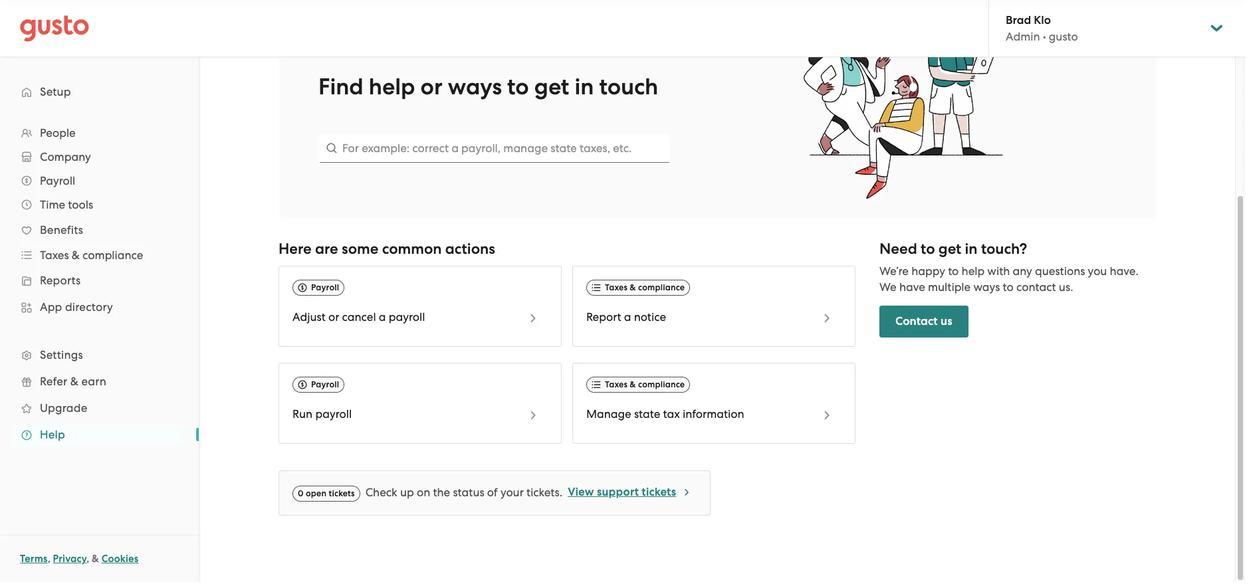 Task type: describe. For each thing, give the bounding box(es) containing it.
1 horizontal spatial or
[[421, 73, 443, 100]]

0 vertical spatial get
[[535, 73, 570, 100]]

refer
[[40, 375, 67, 388]]

terms link
[[20, 553, 48, 565]]

cancel
[[342, 311, 376, 324]]

1 , from the left
[[48, 553, 50, 565]]

up
[[400, 486, 414, 500]]

adjust or cancel a payroll
[[293, 311, 425, 324]]

privacy
[[53, 553, 87, 565]]

time tools
[[40, 198, 93, 212]]

questions
[[1036, 265, 1086, 278]]

earn
[[81, 375, 106, 388]]

any
[[1013, 265, 1033, 278]]

help
[[40, 428, 65, 442]]

0
[[298, 489, 304, 499]]

report
[[587, 311, 622, 324]]

view support tickets
[[568, 486, 677, 500]]

notice
[[634, 311, 667, 324]]

tickets.
[[527, 486, 563, 500]]

2 a from the left
[[625, 311, 632, 324]]

upgrade link
[[13, 396, 186, 420]]

ways inside need to get in touch? we're happy to help with any questions you have. we have multiple ways to contact us.
[[974, 281, 1001, 294]]

company button
[[13, 145, 186, 169]]

taxes & compliance button
[[13, 243, 186, 267]]

check up on the status of your tickets.
[[366, 486, 563, 500]]

adjust
[[293, 311, 326, 324]]

view support tickets link
[[568, 485, 693, 502]]

help link
[[13, 423, 186, 447]]

need to get in touch? we're happy to help with any questions you have. we have multiple ways to contact us.
[[880, 240, 1139, 294]]

support
[[597, 486, 639, 500]]

gusto navigation element
[[0, 57, 199, 470]]

need
[[880, 240, 918, 258]]

payroll for adjust
[[311, 283, 339, 293]]

0 vertical spatial ways
[[448, 73, 502, 100]]

we
[[880, 281, 897, 294]]

actions
[[446, 240, 495, 258]]

people
[[40, 126, 76, 140]]

open
[[306, 489, 327, 499]]

brad
[[1006, 13, 1032, 27]]

upgrade
[[40, 402, 87, 415]]

1 a from the left
[[379, 311, 386, 324]]

cookies button
[[102, 551, 139, 567]]

touch
[[600, 73, 659, 100]]

tax
[[664, 408, 680, 421]]

contact
[[896, 315, 939, 329]]

0 horizontal spatial payroll
[[316, 408, 352, 421]]

terms , privacy , & cookies
[[20, 553, 139, 565]]

help inside need to get in touch? we're happy to help with any questions you have. we have multiple ways to contact us.
[[962, 265, 985, 278]]

taxes inside dropdown button
[[40, 249, 69, 262]]

contact
[[1017, 281, 1057, 294]]

0 open tickets
[[298, 489, 355, 499]]

time
[[40, 198, 65, 212]]

find
[[319, 73, 364, 100]]

manage state tax information
[[587, 408, 745, 421]]

to down with
[[1004, 281, 1014, 294]]

2 , from the left
[[87, 553, 89, 565]]

compliance for report
[[639, 283, 685, 293]]

people button
[[13, 121, 186, 145]]

run
[[293, 408, 313, 421]]

here are some common actions
[[279, 240, 495, 258]]

common
[[382, 240, 442, 258]]

some
[[342, 240, 379, 258]]

we're
[[880, 265, 909, 278]]

app directory
[[40, 301, 113, 314]]

tools
[[68, 198, 93, 212]]

company
[[40, 150, 91, 164]]

refer & earn
[[40, 375, 106, 388]]

taxes for manage
[[605, 380, 628, 390]]

1 horizontal spatial payroll
[[389, 311, 425, 324]]

payroll for run
[[311, 380, 339, 390]]

compliance inside taxes & compliance dropdown button
[[83, 249, 143, 262]]

the
[[433, 486, 451, 500]]

refer & earn link
[[13, 370, 186, 394]]

settings link
[[13, 343, 186, 367]]

you
[[1089, 265, 1108, 278]]

0 horizontal spatial or
[[329, 311, 339, 324]]

check
[[366, 486, 398, 500]]

admin
[[1006, 30, 1041, 43]]

setup
[[40, 85, 71, 98]]

touch?
[[982, 240, 1028, 258]]

benefits
[[40, 224, 83, 237]]

of
[[487, 486, 498, 500]]

with
[[988, 265, 1011, 278]]



Task type: vqa. For each thing, say whether or not it's contained in the screenshot.


Task type: locate. For each thing, give the bounding box(es) containing it.
view
[[568, 486, 595, 500]]

taxes & compliance for report
[[605, 283, 685, 293]]

0 vertical spatial payroll
[[389, 311, 425, 324]]

payroll right run
[[316, 408, 352, 421]]

to
[[508, 73, 529, 100], [921, 240, 936, 258], [949, 265, 959, 278], [1004, 281, 1014, 294]]

klo
[[1035, 13, 1052, 27]]

payroll up adjust
[[311, 283, 339, 293]]

taxes & compliance inside dropdown button
[[40, 249, 143, 262]]

happy
[[912, 265, 946, 278]]

,
[[48, 553, 50, 565], [87, 553, 89, 565]]

& down benefits
[[72, 249, 80, 262]]

1 horizontal spatial get
[[939, 240, 962, 258]]

in inside need to get in touch? we're happy to help with any questions you have. we have multiple ways to contact us.
[[966, 240, 978, 258]]

contact us
[[896, 315, 953, 329]]

1 vertical spatial payroll
[[316, 408, 352, 421]]

compliance up notice
[[639, 283, 685, 293]]

taxes for report
[[605, 283, 628, 293]]

on
[[417, 486, 431, 500]]

0 horizontal spatial get
[[535, 73, 570, 100]]

1 vertical spatial taxes
[[605, 283, 628, 293]]

to up happy
[[921, 240, 936, 258]]

1 vertical spatial help
[[962, 265, 985, 278]]

home image
[[20, 15, 89, 42]]

& left cookies
[[92, 553, 99, 565]]

tickets
[[642, 486, 677, 500], [329, 489, 355, 499]]

& inside "refer & earn" link
[[70, 375, 79, 388]]

information
[[683, 408, 745, 421]]

& left earn
[[70, 375, 79, 388]]

1 vertical spatial in
[[966, 240, 978, 258]]

tickets right 'support'
[[642, 486, 677, 500]]

app
[[40, 301, 62, 314]]

0 vertical spatial or
[[421, 73, 443, 100]]

0 horizontal spatial help
[[369, 73, 415, 100]]

a left notice
[[625, 311, 632, 324]]

1 horizontal spatial help
[[962, 265, 985, 278]]

taxes & compliance
[[40, 249, 143, 262], [605, 283, 685, 293], [605, 380, 685, 390]]

ways up for example: correct a payroll, manage state taxes, etc. field
[[448, 73, 502, 100]]

time tools button
[[13, 193, 186, 217]]

us.
[[1060, 281, 1074, 294]]

or
[[421, 73, 443, 100], [329, 311, 339, 324]]

2 vertical spatial taxes
[[605, 380, 628, 390]]

to up for example: correct a payroll, manage state taxes, etc. field
[[508, 73, 529, 100]]

taxes up reports
[[40, 249, 69, 262]]

contact us button
[[880, 306, 969, 338]]

help
[[369, 73, 415, 100], [962, 265, 985, 278]]

1 vertical spatial ways
[[974, 281, 1001, 294]]

compliance up manage state tax information
[[639, 380, 685, 390]]

in
[[575, 73, 594, 100], [966, 240, 978, 258]]

0 horizontal spatial a
[[379, 311, 386, 324]]

0 vertical spatial help
[[369, 73, 415, 100]]

1 vertical spatial get
[[939, 240, 962, 258]]

taxes up manage
[[605, 380, 628, 390]]

to up multiple
[[949, 265, 959, 278]]

a right cancel
[[379, 311, 386, 324]]

manage
[[587, 408, 632, 421]]

1 vertical spatial taxes & compliance
[[605, 283, 685, 293]]

us
[[941, 315, 953, 329]]

ways down with
[[974, 281, 1001, 294]]

reports link
[[13, 269, 186, 293]]

terms
[[20, 553, 48, 565]]

brad klo admin • gusto
[[1006, 13, 1079, 43]]

status
[[453, 486, 485, 500]]

in left the touch
[[575, 73, 594, 100]]

tickets for 0 open tickets
[[329, 489, 355, 499]]

benefits link
[[13, 218, 186, 242]]

1 horizontal spatial in
[[966, 240, 978, 258]]

payroll inside dropdown button
[[40, 174, 75, 188]]

a
[[379, 311, 386, 324], [625, 311, 632, 324]]

payroll up time
[[40, 174, 75, 188]]

ways
[[448, 73, 502, 100], [974, 281, 1001, 294]]

1 vertical spatial payroll
[[311, 283, 339, 293]]

in left touch?
[[966, 240, 978, 258]]

privacy link
[[53, 553, 87, 565]]

& inside taxes & compliance dropdown button
[[72, 249, 80, 262]]

get
[[535, 73, 570, 100], [939, 240, 962, 258]]

0 horizontal spatial in
[[575, 73, 594, 100]]

•
[[1044, 30, 1047, 43]]

1 horizontal spatial ways
[[974, 281, 1001, 294]]

0 horizontal spatial ways
[[448, 73, 502, 100]]

taxes & compliance up state on the right of the page
[[605, 380, 685, 390]]

directory
[[65, 301, 113, 314]]

get inside need to get in touch? we're happy to help with any questions you have. we have multiple ways to contact us.
[[939, 240, 962, 258]]

payroll up run payroll at the left bottom
[[311, 380, 339, 390]]

, left cookies
[[87, 553, 89, 565]]

tickets right open
[[329, 489, 355, 499]]

cookies
[[102, 553, 139, 565]]

0 vertical spatial payroll
[[40, 174, 75, 188]]

2 vertical spatial taxes & compliance
[[605, 380, 685, 390]]

help right find
[[369, 73, 415, 100]]

compliance for manage
[[639, 380, 685, 390]]

list containing people
[[0, 121, 199, 448]]

gusto
[[1050, 30, 1079, 43]]

& up state on the right of the page
[[630, 380, 636, 390]]

&
[[72, 249, 80, 262], [630, 283, 636, 293], [70, 375, 79, 388], [630, 380, 636, 390], [92, 553, 99, 565]]

multiple
[[929, 281, 971, 294]]

, left the privacy link
[[48, 553, 50, 565]]

state
[[635, 408, 661, 421]]

list
[[0, 121, 199, 448]]

here
[[279, 240, 312, 258]]

payroll right cancel
[[389, 311, 425, 324]]

app directory link
[[13, 295, 186, 319]]

1 vertical spatial or
[[329, 311, 339, 324]]

payroll button
[[13, 169, 186, 193]]

& up report a notice
[[630, 283, 636, 293]]

taxes & compliance up notice
[[605, 283, 685, 293]]

taxes
[[40, 249, 69, 262], [605, 283, 628, 293], [605, 380, 628, 390]]

0 vertical spatial compliance
[[83, 249, 143, 262]]

0 horizontal spatial ,
[[48, 553, 50, 565]]

compliance down the "benefits" link
[[83, 249, 143, 262]]

help left with
[[962, 265, 985, 278]]

taxes up report a notice
[[605, 283, 628, 293]]

taxes & compliance for manage
[[605, 380, 685, 390]]

0 vertical spatial in
[[575, 73, 594, 100]]

setup link
[[13, 80, 186, 104]]

2 vertical spatial payroll
[[311, 380, 339, 390]]

0 horizontal spatial tickets
[[329, 489, 355, 499]]

are
[[315, 240, 338, 258]]

2 vertical spatial compliance
[[639, 380, 685, 390]]

1 horizontal spatial a
[[625, 311, 632, 324]]

1 vertical spatial compliance
[[639, 283, 685, 293]]

have.
[[1111, 265, 1139, 278]]

your
[[501, 486, 524, 500]]

1 horizontal spatial tickets
[[642, 486, 677, 500]]

report a notice
[[587, 311, 667, 324]]

find help or ways to get in touch
[[319, 73, 659, 100]]

0 vertical spatial taxes & compliance
[[40, 249, 143, 262]]

0 vertical spatial taxes
[[40, 249, 69, 262]]

run payroll
[[293, 408, 352, 421]]

tickets for view support tickets
[[642, 486, 677, 500]]

1 horizontal spatial ,
[[87, 553, 89, 565]]

compliance
[[83, 249, 143, 262], [639, 283, 685, 293], [639, 380, 685, 390]]

For example: correct a payroll, manage state taxes, etc. field
[[319, 134, 671, 163]]

payroll
[[40, 174, 75, 188], [311, 283, 339, 293], [311, 380, 339, 390]]

reports
[[40, 274, 81, 287]]

have
[[900, 281, 926, 294]]

taxes & compliance down the "benefits" link
[[40, 249, 143, 262]]

settings
[[40, 349, 83, 362]]



